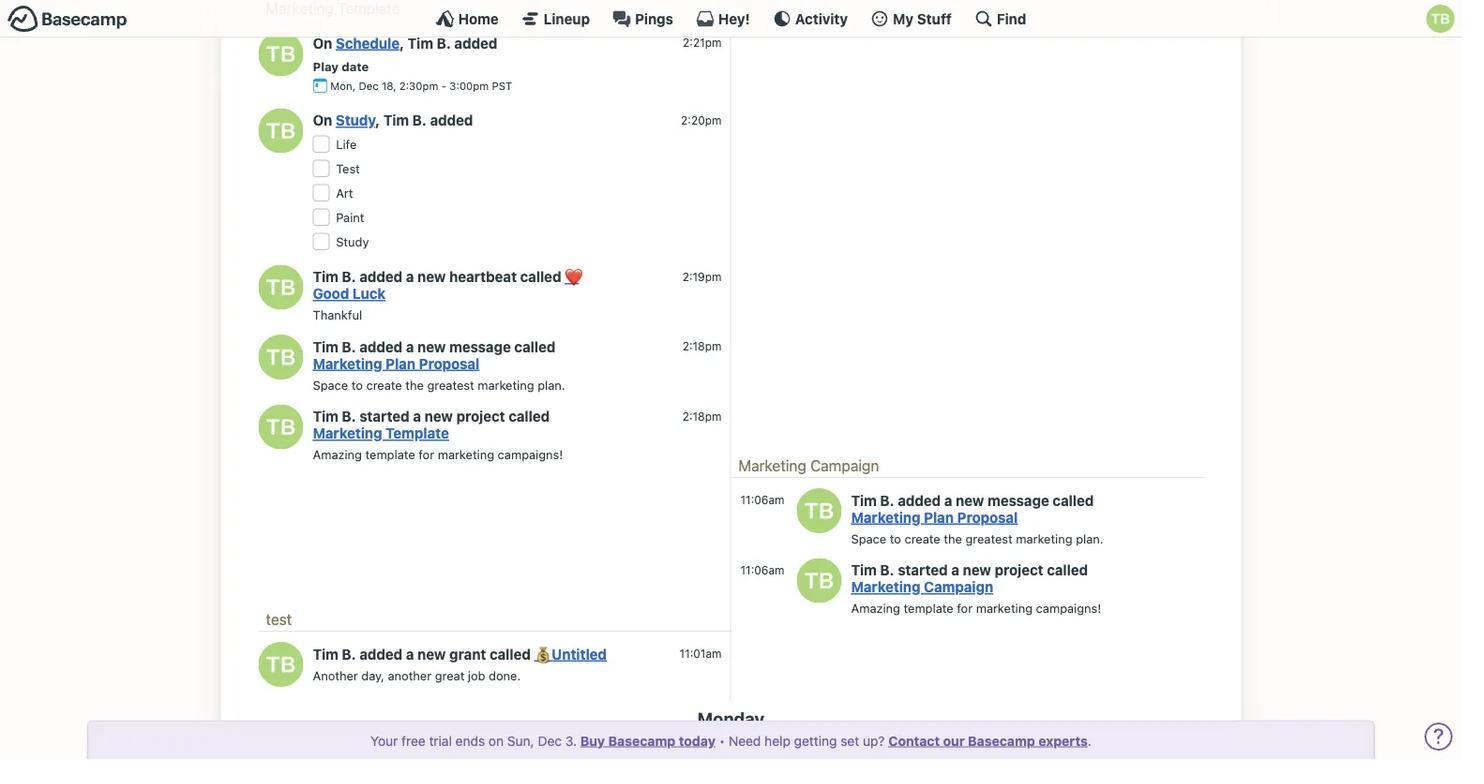 Task type: locate. For each thing, give the bounding box(es) containing it.
0 horizontal spatial amazing template for marketing campaigns!
[[313, 448, 563, 462]]

b. inside tim b. started a new project called marketing campaign
[[880, 562, 895, 579]]

proposal up tim b. started a new project called marketing campaign
[[957, 509, 1018, 526]]

to for 11:06am
[[890, 532, 901, 546]]

1 horizontal spatial space
[[851, 532, 887, 546]]

on
[[489, 734, 504, 749]]

study link down the paint
[[336, 235, 369, 249]]

0 horizontal spatial project
[[456, 408, 505, 425]]

tim burton image left life link
[[258, 108, 303, 154]]

tim burton image
[[258, 108, 303, 154], [797, 489, 842, 534], [258, 643, 303, 688]]

plan up tim b. started a new project called marketing campaign
[[924, 509, 954, 526]]

message
[[449, 339, 511, 355], [988, 492, 1049, 509]]

plan
[[386, 355, 416, 372], [924, 509, 954, 526]]

marketing up tim b. started a new project called marketing template
[[478, 378, 534, 392]]

1 vertical spatial project
[[995, 562, 1044, 579]]

1 horizontal spatial dec
[[538, 734, 562, 749]]

0 vertical spatial template
[[365, 448, 415, 462]]

marketing inside tim b. started a new project called marketing template
[[313, 425, 382, 442]]

activity
[[795, 10, 848, 27]]

basecamp right buy
[[608, 734, 676, 749]]

test link
[[266, 611, 292, 629]]

11:06am for tim b. added a new message called
[[741, 494, 785, 507]]

2:18pm element for tim b. added a new message called marketing plan proposal
[[683, 340, 722, 353]]

2 11:06am from the top
[[741, 564, 785, 577]]

the
[[406, 378, 424, 392], [944, 532, 962, 546]]

dec
[[359, 79, 379, 92], [538, 734, 562, 749]]

0 horizontal spatial message
[[449, 339, 511, 355]]

0 horizontal spatial plan.
[[538, 378, 565, 392]]

on schedule ,       tim b. added
[[313, 35, 498, 51]]

hey!
[[718, 10, 750, 27]]

template
[[365, 448, 415, 462], [904, 602, 954, 616]]

good
[[313, 286, 349, 302]]

1 2:18pm from the top
[[683, 340, 722, 353]]

greatest up tim b. started a new project called marketing template
[[427, 378, 474, 392]]

1 vertical spatial space
[[851, 532, 887, 546]]

1 horizontal spatial for
[[957, 602, 973, 616]]

1 horizontal spatial plan.
[[1076, 532, 1104, 546]]

job
[[468, 669, 485, 683]]

1 horizontal spatial greatest
[[966, 532, 1013, 546]]

1 vertical spatial to
[[890, 532, 901, 546]]

1 vertical spatial campaigns!
[[1036, 602, 1102, 616]]

0 horizontal spatial tim b. added a new message called marketing plan proposal
[[313, 339, 556, 372]]

for down tim b. started a new project called marketing campaign
[[957, 602, 973, 616]]

amazing template for marketing campaigns! down tim b. started a new project called marketing campaign
[[851, 602, 1102, 616]]

1 vertical spatial message
[[988, 492, 1049, 509]]

tim burton image down marketing campaign
[[797, 489, 842, 534]]

1 horizontal spatial campaign
[[924, 579, 994, 596]]

test link
[[336, 162, 360, 176]]

space to create the greatest marketing plan. up tim b. started a new project called marketing campaign
[[851, 532, 1104, 546]]

started
[[359, 408, 410, 425], [898, 562, 948, 579]]

tim inside tim b. started a new project called marketing template
[[313, 408, 338, 425]]

1 vertical spatial greatest
[[966, 532, 1013, 546]]

the for 2:18pm
[[406, 378, 424, 392]]

0 vertical spatial space to create the greatest marketing plan.
[[313, 378, 565, 392]]

great
[[435, 669, 465, 683]]

for down template
[[419, 448, 434, 462]]

new
[[418, 269, 446, 285], [418, 339, 446, 355], [425, 408, 453, 425], [956, 492, 984, 509], [963, 562, 991, 579], [418, 646, 446, 663]]

1 vertical spatial marketing campaign link
[[851, 579, 994, 596]]

1 horizontal spatial campaigns!
[[1036, 602, 1102, 616]]

2 2:18pm from the top
[[683, 410, 722, 423]]

dec left 3.
[[538, 734, 562, 749]]

help
[[765, 734, 791, 749]]

0 vertical spatial create
[[366, 378, 402, 392]]

1 horizontal spatial ,
[[400, 35, 404, 51]]

message up tim b. started a new project called marketing campaign
[[988, 492, 1049, 509]]

marketing for marketing campaign's tim burton image
[[851, 509, 921, 526]]

ends
[[456, 734, 485, 749]]

0 vertical spatial marketing plan proposal link
[[313, 355, 480, 372]]

to up the marketing template link
[[352, 378, 363, 392]]

1 vertical spatial 11:06am
[[741, 564, 785, 577]]

plan. for 11:06am
[[1076, 532, 1104, 546]]

0 vertical spatial space
[[313, 378, 348, 392]]

tim burton image for marketing campaign
[[797, 489, 842, 534]]

template for template
[[365, 448, 415, 462]]

to for 2:18pm
[[352, 378, 363, 392]]

test
[[336, 162, 360, 176]]

space to create the greatest marketing plan. for 11:06am
[[851, 532, 1104, 546]]

started inside tim b. started a new project called marketing template
[[359, 408, 410, 425]]

tim b. added a new message called marketing plan proposal up tim b. started a new project called marketing template
[[313, 339, 556, 372]]

tim inside tim b. started a new project called marketing campaign
[[851, 562, 877, 579]]

2:18pm element
[[683, 340, 722, 353], [683, 410, 722, 423]]

called inside tim b. started a new project called marketing campaign
[[1047, 562, 1088, 579]]

marketing down tim b. started a new project called marketing campaign
[[976, 602, 1033, 616]]

paint link
[[336, 211, 364, 225]]

0 horizontal spatial space
[[313, 378, 348, 392]]

on study ,       tim b. added
[[313, 112, 473, 128]]

1 vertical spatial on
[[313, 112, 332, 128]]

thankful
[[313, 308, 362, 322]]

1 horizontal spatial the
[[944, 532, 962, 546]]

to up tim b. started a new project called marketing campaign
[[890, 532, 901, 546]]

called
[[520, 269, 561, 285], [514, 339, 556, 355], [509, 408, 550, 425], [1053, 492, 1094, 509], [1047, 562, 1088, 579], [490, 646, 531, 663]]

tim burton image inside main element
[[1427, 5, 1455, 33]]

0 horizontal spatial proposal
[[419, 355, 480, 372]]

1 horizontal spatial started
[[898, 562, 948, 579]]

1 vertical spatial ,
[[375, 112, 380, 128]]

0 horizontal spatial dec
[[359, 79, 379, 92]]

0 vertical spatial plan.
[[538, 378, 565, 392]]

project for template
[[456, 408, 505, 425]]

new inside tim b. started a new project called marketing campaign
[[963, 562, 991, 579]]

❤️ good luck link
[[313, 269, 579, 302]]

0 vertical spatial on
[[313, 35, 332, 51]]

home
[[458, 10, 499, 27]]

marketing plan proposal link
[[313, 355, 480, 372], [851, 509, 1018, 526]]

0 horizontal spatial to
[[352, 378, 363, 392]]

0 vertical spatial proposal
[[419, 355, 480, 372]]

amazing template for marketing campaigns! for campaign
[[851, 602, 1102, 616]]

marketing plan proposal link for 2:18pm
[[313, 355, 480, 372]]

template down the marketing template link
[[365, 448, 415, 462]]

study
[[336, 112, 375, 128], [336, 235, 369, 249]]

0 horizontal spatial basecamp
[[608, 734, 676, 749]]

2:18pm for tim b. added a new message called
[[683, 340, 722, 353]]

marketing campaign
[[739, 457, 879, 475]]

create up the marketing template link
[[366, 378, 402, 392]]

b.
[[437, 35, 451, 51], [412, 112, 427, 128], [342, 269, 356, 285], [342, 339, 356, 355], [342, 408, 356, 425], [880, 492, 895, 509], [880, 562, 895, 579], [342, 646, 356, 663]]

0 horizontal spatial marketing plan proposal link
[[313, 355, 480, 372]]

amazing template for marketing campaigns! down template
[[313, 448, 563, 462]]

1 horizontal spatial to
[[890, 532, 901, 546]]

1 on from the top
[[313, 35, 332, 51]]

1 vertical spatial proposal
[[957, 509, 1018, 526]]

plan.
[[538, 378, 565, 392], [1076, 532, 1104, 546]]

1 vertical spatial plan.
[[1076, 532, 1104, 546]]

1 vertical spatial create
[[905, 532, 941, 546]]

2:30pm
[[399, 79, 438, 92]]

1 horizontal spatial create
[[905, 532, 941, 546]]

space
[[313, 378, 348, 392], [851, 532, 887, 546]]

0 horizontal spatial started
[[359, 408, 410, 425]]

project for campaign
[[995, 562, 1044, 579]]

for
[[419, 448, 434, 462], [957, 602, 973, 616]]

11:06am element
[[741, 494, 785, 507], [741, 564, 785, 577]]

on
[[313, 35, 332, 51], [313, 112, 332, 128]]

0 horizontal spatial greatest
[[427, 378, 474, 392]]

1 horizontal spatial plan
[[924, 509, 954, 526]]

plan up tim b. started a new project called marketing template
[[386, 355, 416, 372]]

greatest up tim b. started a new project called marketing campaign
[[966, 532, 1013, 546]]

marketing
[[313, 355, 382, 372], [313, 425, 382, 442], [739, 457, 807, 475], [851, 509, 921, 526], [851, 579, 921, 596]]

the for 11:06am
[[944, 532, 962, 546]]

💰
[[534, 646, 548, 663]]

basecamp right the our
[[968, 734, 1035, 749]]

0 vertical spatial the
[[406, 378, 424, 392]]

amazing
[[313, 448, 362, 462], [851, 602, 900, 616]]

create
[[366, 378, 402, 392], [905, 532, 941, 546]]

the up tim b. started a new project called marketing campaign
[[944, 532, 962, 546]]

message for 11:06am
[[988, 492, 1049, 509]]

create up tim b. started a new project called marketing campaign
[[905, 532, 941, 546]]

space for 2:18pm
[[313, 378, 348, 392]]

1 vertical spatial tim burton image
[[797, 489, 842, 534]]

proposal up tim b. started a new project called marketing template
[[419, 355, 480, 372]]

1 horizontal spatial basecamp
[[968, 734, 1035, 749]]

experts
[[1039, 734, 1088, 749]]

marketing for tim burton icon associated with tim b. added a new message called marketing plan proposal
[[313, 355, 382, 372]]

tim burton image
[[1427, 5, 1455, 33], [258, 31, 303, 76], [258, 265, 303, 310], [258, 335, 303, 380], [258, 405, 303, 450], [797, 559, 842, 604]]

contact
[[889, 734, 940, 749]]

free
[[402, 734, 426, 749]]

amazing for marketing template
[[313, 448, 362, 462]]

0 horizontal spatial campaign
[[811, 457, 879, 475]]

0 vertical spatial 2:18pm
[[683, 340, 722, 353]]

space to create the greatest marketing plan.
[[313, 378, 565, 392], [851, 532, 1104, 546]]

paint
[[336, 211, 364, 225]]

the up tim b. started a new project called marketing template
[[406, 378, 424, 392]]

started for template
[[359, 408, 410, 425]]

called inside tim b. started a new project called marketing template
[[509, 408, 550, 425]]

1 vertical spatial template
[[904, 602, 954, 616]]

lineup
[[544, 10, 590, 27]]

1 11:06am element from the top
[[741, 494, 785, 507]]

switch accounts image
[[8, 5, 128, 34]]

2 on from the top
[[313, 112, 332, 128]]

added down thankful
[[359, 339, 403, 355]]

called for 2:18pm element corresponding to tim b. added a new message called marketing plan proposal
[[514, 339, 556, 355]]

need
[[729, 734, 761, 749]]

template for campaign
[[904, 602, 954, 616]]

plan for 11:06am
[[924, 509, 954, 526]]

your free trial ends on sun, dec  3. buy basecamp today • need help getting set up? contact our basecamp experts .
[[371, 734, 1092, 749]]

1 vertical spatial amazing
[[851, 602, 900, 616]]

1 vertical spatial for
[[957, 602, 973, 616]]

1 2:18pm element from the top
[[683, 340, 722, 353]]

1 horizontal spatial marketing plan proposal link
[[851, 509, 1018, 526]]

1 vertical spatial 2:18pm element
[[683, 410, 722, 423]]

proposal for 2:18pm
[[419, 355, 480, 372]]

1 horizontal spatial project
[[995, 562, 1044, 579]]

art
[[336, 186, 353, 200]]

0 vertical spatial project
[[456, 408, 505, 425]]

study up the life
[[336, 112, 375, 128]]

0 vertical spatial message
[[449, 339, 511, 355]]

3.
[[565, 734, 577, 749]]

1 horizontal spatial message
[[988, 492, 1049, 509]]

space for 11:06am
[[851, 532, 887, 546]]

1 horizontal spatial template
[[904, 602, 954, 616]]

2:21pm element
[[683, 36, 722, 49]]

marketing plan proposal link for 11:06am
[[851, 509, 1018, 526]]

tim burton image down test
[[258, 643, 303, 688]]

1 vertical spatial 2:18pm
[[683, 410, 722, 423]]

find button
[[974, 9, 1027, 28]]

0 vertical spatial 11:06am
[[741, 494, 785, 507]]

study link
[[336, 112, 375, 128], [336, 235, 369, 249]]

space to create the greatest marketing plan. up tim b. started a new project called marketing template
[[313, 378, 565, 392]]

tim burton image for tim b. started a new project called marketing template
[[258, 405, 303, 450]]

0 vertical spatial amazing
[[313, 448, 362, 462]]

0 vertical spatial ,
[[400, 35, 404, 51]]

2 2:18pm element from the top
[[683, 410, 722, 423]]

0 horizontal spatial for
[[419, 448, 434, 462]]

0 horizontal spatial campaigns!
[[498, 448, 563, 462]]

0 horizontal spatial ,
[[375, 112, 380, 128]]

dec left 18,
[[359, 79, 379, 92]]

1 horizontal spatial amazing
[[851, 602, 900, 616]]

another
[[388, 669, 432, 683]]

1 vertical spatial space to create the greatest marketing plan.
[[851, 532, 1104, 546]]

marketing plan proposal link up tim b. started a new project called marketing template
[[313, 355, 480, 372]]

study down the paint
[[336, 235, 369, 249]]

space to create the greatest marketing plan. for 2:18pm
[[313, 378, 565, 392]]

contact our basecamp experts link
[[889, 734, 1088, 749]]

0 vertical spatial plan
[[386, 355, 416, 372]]

message down heartbeat
[[449, 339, 511, 355]]

project inside tim b. started a new project called marketing campaign
[[995, 562, 1044, 579]]

0 horizontal spatial amazing
[[313, 448, 362, 462]]

0 vertical spatial started
[[359, 408, 410, 425]]

tim
[[408, 35, 433, 51], [383, 112, 409, 128], [313, 269, 338, 285], [313, 339, 338, 355], [313, 408, 338, 425], [851, 492, 877, 509], [851, 562, 877, 579], [313, 646, 338, 663]]

1 vertical spatial 11:06am element
[[741, 564, 785, 577]]

template down tim b. started a new project called marketing campaign
[[904, 602, 954, 616]]

started inside tim b. started a new project called marketing campaign
[[898, 562, 948, 579]]

for for marketing campaign
[[957, 602, 973, 616]]

project inside tim b. started a new project called marketing template
[[456, 408, 505, 425]]

a
[[406, 269, 414, 285], [406, 339, 414, 355], [413, 408, 421, 425], [944, 492, 953, 509], [952, 562, 960, 579], [406, 646, 414, 663]]

marketing plan proposal link up tim b. started a new project called marketing campaign
[[851, 509, 1018, 526]]

my stuff button
[[871, 9, 952, 28]]

called for 11:06am element related to tim b. started a new project called marketing campaign
[[1047, 562, 1088, 579]]

on up 'play' at the top
[[313, 35, 332, 51]]

1 vertical spatial marketing plan proposal link
[[851, 509, 1018, 526]]

2:18pm
[[683, 340, 722, 353], [683, 410, 722, 423]]

1 horizontal spatial proposal
[[957, 509, 1018, 526]]

amazing template for marketing campaigns!
[[313, 448, 563, 462], [851, 602, 1102, 616]]

0 vertical spatial 2:18pm element
[[683, 340, 722, 353]]

1 vertical spatial plan
[[924, 509, 954, 526]]

study link up the life
[[336, 112, 375, 128]]

1 11:06am from the top
[[741, 494, 785, 507]]

tim b. added a new message called marketing plan proposal
[[313, 339, 556, 372], [851, 492, 1094, 526]]

0 vertical spatial to
[[352, 378, 363, 392]]

1 vertical spatial started
[[898, 562, 948, 579]]

another day, another great job done.
[[313, 669, 521, 683]]

marketing inside tim b. started a new project called marketing campaign
[[851, 579, 921, 596]]

0 horizontal spatial template
[[365, 448, 415, 462]]

amazing for marketing campaign
[[851, 602, 900, 616]]

1 vertical spatial the
[[944, 532, 962, 546]]

tim burton image for tim b. started a new project called marketing campaign
[[797, 559, 842, 604]]

to
[[352, 378, 363, 392], [890, 532, 901, 546]]

1 horizontal spatial amazing template for marketing campaigns!
[[851, 602, 1102, 616]]

1 vertical spatial amazing template for marketing campaigns!
[[851, 602, 1102, 616]]

2 11:06am element from the top
[[741, 564, 785, 577]]

message for 2:18pm
[[449, 339, 511, 355]]

1 horizontal spatial tim b. added a new message called marketing plan proposal
[[851, 492, 1094, 526]]

0 horizontal spatial space to create the greatest marketing plan.
[[313, 378, 565, 392]]

1 basecamp from the left
[[608, 734, 676, 749]]

tim burton image for ,       tim b. added
[[258, 31, 303, 76]]

on down mon,
[[313, 112, 332, 128]]

11:06am for tim b. started a new project called
[[741, 564, 785, 577]]

tim b. added a new message called marketing plan proposal up tim b. started a new project called marketing campaign
[[851, 492, 1094, 526]]

0 horizontal spatial create
[[366, 378, 402, 392]]

my stuff
[[893, 10, 952, 27]]

added down home
[[454, 35, 498, 51]]

0 vertical spatial 11:06am element
[[741, 494, 785, 507]]

2 vertical spatial tim burton image
[[258, 643, 303, 688]]

0 horizontal spatial plan
[[386, 355, 416, 372]]

0 vertical spatial greatest
[[427, 378, 474, 392]]

untitled
[[552, 646, 607, 663]]

0 vertical spatial dec
[[359, 79, 379, 92]]

2:18pm element for tim b. started a new project called marketing template
[[683, 410, 722, 423]]

marketing for tim b. started a new project called marketing campaign tim burton icon
[[851, 579, 921, 596]]

2:18pm for tim b. started a new project called
[[683, 410, 722, 423]]

dec inside "play date mon, dec 18, 2:30pm -     3:00pm pst"
[[359, 79, 379, 92]]



Task type: vqa. For each thing, say whether or not it's contained in the screenshot.
Assignments link
no



Task type: describe. For each thing, give the bounding box(es) containing it.
create for 11:06am
[[905, 532, 941, 546]]

plan. for 2:18pm
[[538, 378, 565, 392]]

11:06am element for tim b. added a new message called marketing plan proposal
[[741, 494, 785, 507]]

added up tim b. started a new project called marketing campaign
[[898, 492, 941, 509]]

amazing template for marketing campaigns! for template
[[313, 448, 563, 462]]

pings button
[[613, 9, 673, 28]]

2:20pm element
[[681, 113, 722, 127]]

•
[[719, 734, 725, 749]]

tim b. started a new project called marketing template
[[313, 408, 550, 442]]

b. inside tim b. started a new project called marketing template
[[342, 408, 356, 425]]

a inside tim b. started a new project called marketing template
[[413, 408, 421, 425]]

2:19pm
[[683, 270, 722, 283]]

0 vertical spatial study link
[[336, 112, 375, 128]]

pst
[[492, 79, 512, 92]]

marketing for tim burton icon related to tim b. started a new project called marketing template
[[313, 425, 382, 442]]

activity link
[[773, 9, 848, 28]]

2:20pm
[[681, 113, 722, 127]]

1 vertical spatial dec
[[538, 734, 562, 749]]

getting
[[794, 734, 837, 749]]

0 vertical spatial campaign
[[811, 457, 879, 475]]

tim burton image for test
[[258, 643, 303, 688]]

schedule
[[336, 35, 400, 51]]

.
[[1088, 734, 1092, 749]]

today
[[679, 734, 716, 749]]

added up day,
[[359, 646, 403, 663]]

1 vertical spatial study link
[[336, 235, 369, 249]]

0 vertical spatial tim burton image
[[258, 108, 303, 154]]

pings
[[635, 10, 673, 27]]

schedule link
[[336, 35, 400, 51]]

buy
[[580, 734, 605, 749]]

marketing down tim b. started a new project called marketing template
[[438, 448, 494, 462]]

life
[[336, 138, 357, 152]]

❤️
[[565, 269, 579, 285]]

called for 11:06am element associated with tim b. added a new message called marketing plan proposal
[[1053, 492, 1094, 509]]

hey! button
[[696, 9, 750, 28]]

added up luck
[[359, 269, 403, 285]]

play date mon, dec 18, 2:30pm -     3:00pm pst
[[313, 59, 512, 92]]

trial
[[429, 734, 452, 749]]

monday
[[698, 708, 765, 729]]

on for on study ,       tim b. added
[[313, 112, 332, 128]]

greatest for 11:06am
[[966, 532, 1013, 546]]

main element
[[0, 0, 1462, 38]]

your
[[371, 734, 398, 749]]

lineup link
[[521, 9, 590, 28]]

for for marketing template
[[419, 448, 434, 462]]

tim b. started a new project called marketing campaign
[[851, 562, 1088, 596]]

-
[[441, 79, 447, 92]]

, for study
[[375, 112, 380, 128]]

up?
[[863, 734, 885, 749]]

new inside tim b. started a new project called marketing template
[[425, 408, 453, 425]]

done.
[[489, 669, 521, 683]]

2 basecamp from the left
[[968, 734, 1035, 749]]

tim b. added a new grant called 💰 untitled
[[313, 646, 607, 663]]

11:01am
[[680, 648, 722, 661]]

0 vertical spatial marketing campaign link
[[739, 457, 879, 475]]

11:06am element for tim b. started a new project called marketing campaign
[[741, 564, 785, 577]]

started for campaign
[[898, 562, 948, 579]]

play
[[313, 59, 339, 74]]

campaigns! for tim b. started a new project called marketing campaign
[[1036, 602, 1102, 616]]

18,
[[382, 79, 396, 92]]

heartbeat
[[449, 269, 517, 285]]

tim burton image for tim b. added a new message called marketing plan proposal
[[258, 335, 303, 380]]

art link
[[336, 186, 353, 200]]

plan for 2:18pm
[[386, 355, 416, 372]]

called for 11:01am element
[[490, 646, 531, 663]]

set
[[841, 734, 859, 749]]

buy basecamp today link
[[580, 734, 716, 749]]

template
[[386, 425, 449, 442]]

another
[[313, 669, 358, 683]]

marketing up tim b. started a new project called marketing campaign
[[1016, 532, 1073, 546]]

greatest for 2:18pm
[[427, 378, 474, 392]]

added down -
[[430, 112, 473, 128]]

create for 2:18pm
[[366, 378, 402, 392]]

3:00pm
[[450, 79, 489, 92]]

on for on schedule ,       tim b. added
[[313, 35, 332, 51]]

play date link
[[313, 59, 369, 74]]

stuff
[[917, 10, 952, 27]]

tim b. added a new heartbeat called
[[313, 269, 565, 285]]

marketing template link
[[313, 425, 449, 442]]

💰 untitled link
[[534, 646, 607, 663]]

grant
[[449, 646, 486, 663]]

luck
[[353, 286, 386, 302]]

0 vertical spatial study
[[336, 112, 375, 128]]

life link
[[336, 138, 357, 152]]

find
[[997, 10, 1027, 27]]

date
[[342, 59, 369, 74]]

campaigns! for tim b. started a new project called marketing template
[[498, 448, 563, 462]]

, for schedule
[[400, 35, 404, 51]]

sun,
[[507, 734, 534, 749]]

our
[[943, 734, 965, 749]]

day,
[[361, 669, 384, 683]]

a inside tim b. started a new project called marketing campaign
[[952, 562, 960, 579]]

test
[[266, 611, 292, 629]]

home link
[[436, 9, 499, 28]]

❤️ good luck
[[313, 269, 579, 302]]

tim b. added a new message called marketing plan proposal for 2:18pm
[[313, 339, 556, 372]]

campaign inside tim b. started a new project called marketing campaign
[[924, 579, 994, 596]]

proposal for 11:06am
[[957, 509, 1018, 526]]

2:21pm
[[683, 36, 722, 49]]

tim b. added a new message called marketing plan proposal for 11:06am
[[851, 492, 1094, 526]]

2:19pm element
[[683, 270, 722, 283]]

my
[[893, 10, 914, 27]]

called for 2:18pm element for tim b. started a new project called marketing template
[[509, 408, 550, 425]]

11:01am element
[[680, 648, 722, 661]]

1 vertical spatial study
[[336, 235, 369, 249]]

mon,
[[330, 79, 356, 92]]



